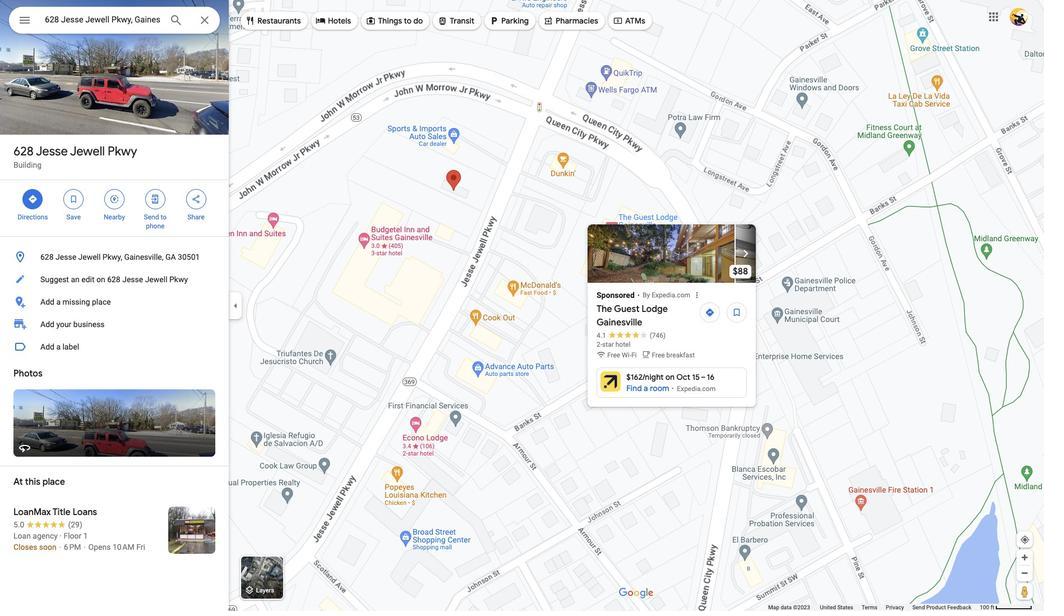 Task type: describe. For each thing, give the bounding box(es) containing it.

[[245, 15, 255, 27]]

google maps element
[[0, 0, 1045, 611]]

loan agency · floor 1 closes soon ⋅ 6 pm ⋅ opens 10 am fri
[[13, 531, 145, 552]]

100 ft
[[981, 604, 995, 611]]

pkwy inside 'button'
[[169, 275, 188, 284]]

united
[[821, 604, 837, 611]]

4.1
[[597, 332, 606, 340]]

nearby
[[104, 213, 125, 221]]

©2023
[[794, 604, 811, 611]]


[[150, 193, 160, 205]]

footer inside google maps element
[[769, 604, 981, 611]]

628 jesse jewell pkwy, gainesville, ga 30501 button
[[0, 246, 229, 268]]

628 jesse jewell pkwy main content
[[0, 0, 229, 611]]

 parking
[[489, 15, 529, 27]]

1 vertical spatial place
[[43, 476, 65, 488]]

free breakfast available image
[[642, 350, 695, 360]]

send product feedback button
[[913, 604, 972, 611]]

show street view coverage image
[[1017, 583, 1034, 600]]

lodge
[[642, 304, 668, 315]]

ga
[[166, 253, 176, 262]]

directions
[[18, 213, 48, 221]]

photo image
[[588, 224, 735, 283]]

room
[[650, 383, 670, 393]]

collapse side panel image
[[230, 299, 242, 312]]

1 ⋅ from the left
[[58, 543, 62, 552]]

5.0 stars 29 reviews image
[[13, 519, 82, 530]]

loanmax
[[13, 507, 51, 518]]

(29)
[[68, 520, 82, 529]]

628 for pkwy
[[13, 144, 34, 159]]

zoom in image
[[1021, 553, 1030, 562]]

actions for 628 jesse jewell pkwy region
[[0, 180, 229, 236]]

states
[[838, 604, 854, 611]]

 restaurants
[[245, 15, 301, 27]]

a for missing
[[56, 297, 61, 306]]

pharmacies
[[556, 16, 599, 26]]

terms
[[862, 604, 878, 611]]

parking
[[502, 16, 529, 26]]

send product feedback
[[913, 604, 972, 611]]


[[544, 15, 554, 27]]

google account: ben nelson  
(ben.nelson1980@gmail.com) image
[[1011, 8, 1029, 26]]

add a label button
[[0, 336, 229, 358]]

place inside add a missing place button
[[92, 297, 111, 306]]


[[489, 15, 500, 27]]

free wi-fi
[[608, 351, 637, 359]]


[[28, 193, 38, 205]]

label
[[63, 342, 79, 351]]

add your business
[[40, 320, 105, 329]]

628 inside 'button'
[[107, 275, 121, 284]]

map data ©2023
[[769, 604, 812, 611]]

add a missing place button
[[0, 291, 229, 313]]

2-
[[597, 341, 603, 349]]

100
[[981, 604, 990, 611]]

loan
[[13, 531, 31, 540]]

at this place
[[13, 476, 65, 488]]

add your business link
[[0, 313, 229, 336]]

ft
[[992, 604, 995, 611]]

none field inside 628 jesse jewell pkwy, gainesville, ga 30501 field
[[45, 13, 161, 26]]

send for send product feedback
[[913, 604, 926, 611]]

united states
[[821, 604, 854, 611]]

30501
[[178, 253, 200, 262]]

your
[[56, 320, 71, 329]]

to inside  things to do
[[404, 16, 412, 26]]

 button
[[9, 7, 40, 36]]

at
[[13, 476, 23, 488]]


[[69, 193, 79, 205]]


[[18, 12, 31, 28]]

map
[[769, 604, 780, 611]]

$162/night on oct 15 – 16
[[627, 372, 715, 382]]

privacy button
[[887, 604, 905, 611]]

opens
[[88, 543, 111, 552]]

1 vertical spatial expedia.com
[[678, 385, 716, 393]]

breakfast
[[667, 351, 695, 359]]

feedback
[[948, 604, 972, 611]]

free for free wi-fi
[[608, 351, 621, 359]]


[[109, 193, 120, 205]]

transit
[[450, 16, 475, 26]]

jesse for pkwy
[[36, 144, 68, 159]]

guest
[[615, 304, 640, 315]]

pkwy,
[[103, 253, 122, 262]]

on inside the guest lodge gainesville 'tooltip'
[[666, 372, 675, 382]]

628 for pkwy,
[[40, 253, 54, 262]]

share
[[188, 213, 205, 221]]

 pharmacies
[[544, 15, 599, 27]]

2 ⋅ from the left
[[83, 543, 87, 552]]

the
[[597, 304, 613, 315]]

edit
[[81, 275, 95, 284]]


[[366, 15, 376, 27]]

product
[[927, 604, 947, 611]]

floor
[[64, 531, 82, 540]]



Task type: vqa. For each thing, say whether or not it's contained in the screenshot.
15 at left
no



Task type: locate. For each thing, give the bounding box(es) containing it.
$88
[[733, 266, 749, 277]]

find
[[627, 383, 643, 393]]

628 Jesse Jewell Pkwy, Gainesville, GA 30501 field
[[9, 7, 220, 34]]

jesse inside 628 jesse jewell pkwy, gainesville, ga 30501 button
[[56, 253, 76, 262]]

send for send to phone
[[144, 213, 159, 221]]

this
[[25, 476, 40, 488]]

3 add from the top
[[40, 342, 54, 351]]

628 inside button
[[40, 253, 54, 262]]

628 down 628 jesse jewell pkwy, gainesville, ga 30501 button
[[107, 275, 121, 284]]


[[191, 193, 201, 205]]

2 vertical spatial 628
[[107, 275, 121, 284]]

pkwy up  at the left top
[[108, 144, 137, 159]]

suggest an edit on 628 jesse jewell pkwy
[[40, 275, 188, 284]]

 transit
[[438, 15, 475, 27]]

jesse down 'gainesville,'
[[122, 275, 143, 284]]

628 inside 628 jesse jewell pkwy building
[[13, 144, 34, 159]]

add left your
[[40, 320, 54, 329]]

628 jesse jewell pkwy, gainesville, ga 30501
[[40, 253, 200, 262]]

0 vertical spatial place
[[92, 297, 111, 306]]

suggest an edit on 628 jesse jewell pkwy button
[[0, 268, 229, 291]]

a inside 'tooltip'
[[644, 383, 649, 393]]

gainesville,
[[124, 253, 164, 262]]

jewell for pkwy
[[70, 144, 105, 159]]

0 vertical spatial send
[[144, 213, 159, 221]]

None field
[[45, 13, 161, 26]]

0 vertical spatial jewell
[[70, 144, 105, 159]]

add a missing place
[[40, 297, 111, 306]]

2 free from the left
[[652, 351, 665, 359]]

2 vertical spatial a
[[644, 383, 649, 393]]

show your location image
[[1021, 535, 1031, 545]]

free down '2-star hotel'
[[608, 351, 621, 359]]

0 horizontal spatial send
[[144, 213, 159, 221]]

a for room
[[644, 383, 649, 393]]

free breakfast
[[652, 351, 695, 359]]


[[613, 15, 623, 27]]

gainesville
[[597, 317, 643, 328]]

jesse inside 628 jesse jewell pkwy building
[[36, 144, 68, 159]]

place right this
[[43, 476, 65, 488]]

privacy
[[887, 604, 905, 611]]

2 vertical spatial jewell
[[145, 275, 168, 284]]

a for label
[[56, 342, 61, 351]]

1 vertical spatial jewell
[[78, 253, 101, 262]]

2-star hotel
[[597, 341, 631, 349]]

send
[[144, 213, 159, 221], [913, 604, 926, 611]]

2 add from the top
[[40, 320, 54, 329]]

0 vertical spatial expedia.com
[[652, 291, 691, 299]]

1 vertical spatial jesse
[[56, 253, 76, 262]]

jesse for pkwy,
[[56, 253, 76, 262]]

add inside button
[[40, 297, 54, 306]]

jewell up edit
[[78, 253, 101, 262]]

to inside send to phone
[[161, 213, 167, 221]]

send inside button
[[913, 604, 926, 611]]

0 horizontal spatial to
[[161, 213, 167, 221]]

footer
[[769, 604, 981, 611]]

628 up building
[[13, 144, 34, 159]]

agency
[[33, 531, 58, 540]]

layers
[[256, 587, 274, 595]]

2 horizontal spatial 628
[[107, 275, 121, 284]]

on inside 'button'
[[97, 275, 105, 284]]

add for add your business
[[40, 320, 54, 329]]

footer containing map data ©2023
[[769, 604, 981, 611]]

free down (746)
[[652, 351, 665, 359]]

title
[[53, 507, 71, 518]]

0 horizontal spatial on
[[97, 275, 105, 284]]

⋅ down ·
[[58, 543, 62, 552]]

to up phone
[[161, 213, 167, 221]]

terms button
[[862, 604, 878, 611]]

expedia.com
[[652, 291, 691, 299], [678, 385, 716, 393]]

 hotels
[[316, 15, 351, 27]]


[[438, 15, 448, 27]]

add inside button
[[40, 342, 54, 351]]

6 pm
[[64, 543, 81, 552]]

free
[[608, 351, 621, 359], [652, 351, 665, 359]]

1 vertical spatial a
[[56, 342, 61, 351]]

photos of the guest lodge gainesville region
[[588, 224, 1045, 283]]

building
[[13, 161, 42, 169]]

fri
[[136, 543, 145, 552]]

add for add a label
[[40, 342, 54, 351]]

0 horizontal spatial place
[[43, 476, 65, 488]]

1 horizontal spatial ⋅
[[83, 543, 87, 552]]

pkwy down ga on the top
[[169, 275, 188, 284]]

add left label
[[40, 342, 54, 351]]

1 horizontal spatial on
[[666, 372, 675, 382]]

add down 'suggest'
[[40, 297, 54, 306]]

on right edit
[[97, 275, 105, 284]]

free for free breakfast
[[652, 351, 665, 359]]

·
[[60, 531, 62, 540]]

add for add a missing place
[[40, 297, 54, 306]]

1 free from the left
[[608, 351, 621, 359]]

place
[[92, 297, 111, 306], [43, 476, 65, 488]]

1 add from the top
[[40, 297, 54, 306]]

missing
[[63, 297, 90, 306]]

suggest
[[40, 275, 69, 284]]

hotels
[[328, 16, 351, 26]]

restaurants
[[258, 16, 301, 26]]

pkwy inside 628 jesse jewell pkwy building
[[108, 144, 137, 159]]

0 horizontal spatial ⋅
[[58, 543, 62, 552]]

1 horizontal spatial pkwy
[[169, 275, 188, 284]]

 atms
[[613, 15, 646, 27]]

photos
[[13, 368, 42, 379]]

send to phone
[[144, 213, 167, 230]]

1 horizontal spatial send
[[913, 604, 926, 611]]

wi-
[[622, 351, 632, 359]]

1 horizontal spatial 628
[[40, 253, 54, 262]]

1 vertical spatial on
[[666, 372, 675, 382]]

directions image
[[705, 308, 716, 318]]

fi
[[632, 351, 637, 359]]

1 vertical spatial add
[[40, 320, 54, 329]]

the guest lodge gainesville tooltip
[[588, 224, 1045, 407]]

1 vertical spatial 628
[[40, 253, 54, 262]]

phone
[[146, 222, 165, 230]]

business
[[73, 320, 105, 329]]

save image
[[732, 308, 742, 318]]

jewell inside 628 jesse jewell pkwy building
[[70, 144, 105, 159]]

100 ft button
[[981, 604, 1033, 611]]

(746)
[[650, 332, 666, 340]]

0 vertical spatial to
[[404, 16, 412, 26]]

0 vertical spatial 628
[[13, 144, 34, 159]]

free wi-fi available image
[[597, 350, 637, 360]]

jewell for pkwy,
[[78, 253, 101, 262]]

a inside button
[[56, 342, 61, 351]]

628
[[13, 144, 34, 159], [40, 253, 54, 262], [107, 275, 121, 284]]

expedia.com up lodge
[[652, 291, 691, 299]]

1 horizontal spatial place
[[92, 297, 111, 306]]

hotel
[[616, 341, 631, 349]]

0 vertical spatial pkwy
[[108, 144, 137, 159]]

a down $162/night
[[644, 383, 649, 393]]

loans
[[73, 507, 97, 518]]

628 jesse jewell pkwy building
[[13, 144, 137, 169]]

⋅
[[58, 543, 62, 552], [83, 543, 87, 552]]

sponsored · by expedia.com element
[[597, 290, 748, 302]]

things
[[378, 16, 402, 26]]

the guest lodge gainesville
[[597, 304, 668, 328]]

1 horizontal spatial free
[[652, 351, 665, 359]]

a
[[56, 297, 61, 306], [56, 342, 61, 351], [644, 383, 649, 393]]

a left label
[[56, 342, 61, 351]]

sponsored
[[597, 291, 635, 300]]

expedia.com down "15 – 16"
[[678, 385, 716, 393]]

send up phone
[[144, 213, 159, 221]]

0 horizontal spatial 628
[[13, 144, 34, 159]]

find a room
[[627, 383, 670, 393]]

1 horizontal spatial to
[[404, 16, 412, 26]]

data
[[781, 604, 792, 611]]

2-star hotel element
[[597, 341, 631, 349]]

1 vertical spatial pkwy
[[169, 275, 188, 284]]

place right 'missing'
[[92, 297, 111, 306]]

jesse up an
[[56, 253, 76, 262]]

star
[[603, 341, 614, 349]]

to left do
[[404, 16, 412, 26]]

0 horizontal spatial free
[[608, 351, 621, 359]]

 things to do
[[366, 15, 423, 27]]

1 vertical spatial send
[[913, 604, 926, 611]]

10 am
[[113, 543, 135, 552]]

0 vertical spatial a
[[56, 297, 61, 306]]

loanmax title loans
[[13, 507, 97, 518]]

⋅ down 1
[[83, 543, 87, 552]]

628 up 'suggest'
[[40, 253, 54, 262]]

on left the oct
[[666, 372, 675, 382]]

1 vertical spatial to
[[161, 213, 167, 221]]

jewell inside suggest an edit on 628 jesse jewell pkwy 'button'
[[145, 275, 168, 284]]

0 vertical spatial add
[[40, 297, 54, 306]]

2 vertical spatial jesse
[[122, 275, 143, 284]]

a inside button
[[56, 297, 61, 306]]

send inside send to phone
[[144, 213, 159, 221]]

0 vertical spatial on
[[97, 275, 105, 284]]

united states button
[[821, 604, 854, 611]]

4.1 stars 746 reviews image
[[597, 331, 666, 340]]

jewell up 
[[70, 144, 105, 159]]

by expedia.com
[[643, 291, 691, 299]]

15 – 16
[[693, 372, 715, 382]]

1
[[83, 531, 88, 540]]

jewell down 'gainesville,'
[[145, 275, 168, 284]]

send left product
[[913, 604, 926, 611]]

add a label
[[40, 342, 79, 351]]

0 vertical spatial jesse
[[36, 144, 68, 159]]

the guest lodge gainesville element
[[597, 302, 697, 329]]

5.0
[[13, 520, 24, 529]]

jesse inside suggest an edit on 628 jesse jewell pkwy 'button'
[[122, 275, 143, 284]]

zoom out image
[[1021, 569, 1030, 577]]

jewell inside 628 jesse jewell pkwy, gainesville, ga 30501 button
[[78, 253, 101, 262]]

jesse up building
[[36, 144, 68, 159]]

2 vertical spatial add
[[40, 342, 54, 351]]

0 horizontal spatial pkwy
[[108, 144, 137, 159]]

by
[[643, 291, 651, 299]]

 search field
[[9, 7, 220, 36]]

a left 'missing'
[[56, 297, 61, 306]]

do
[[414, 16, 423, 26]]



